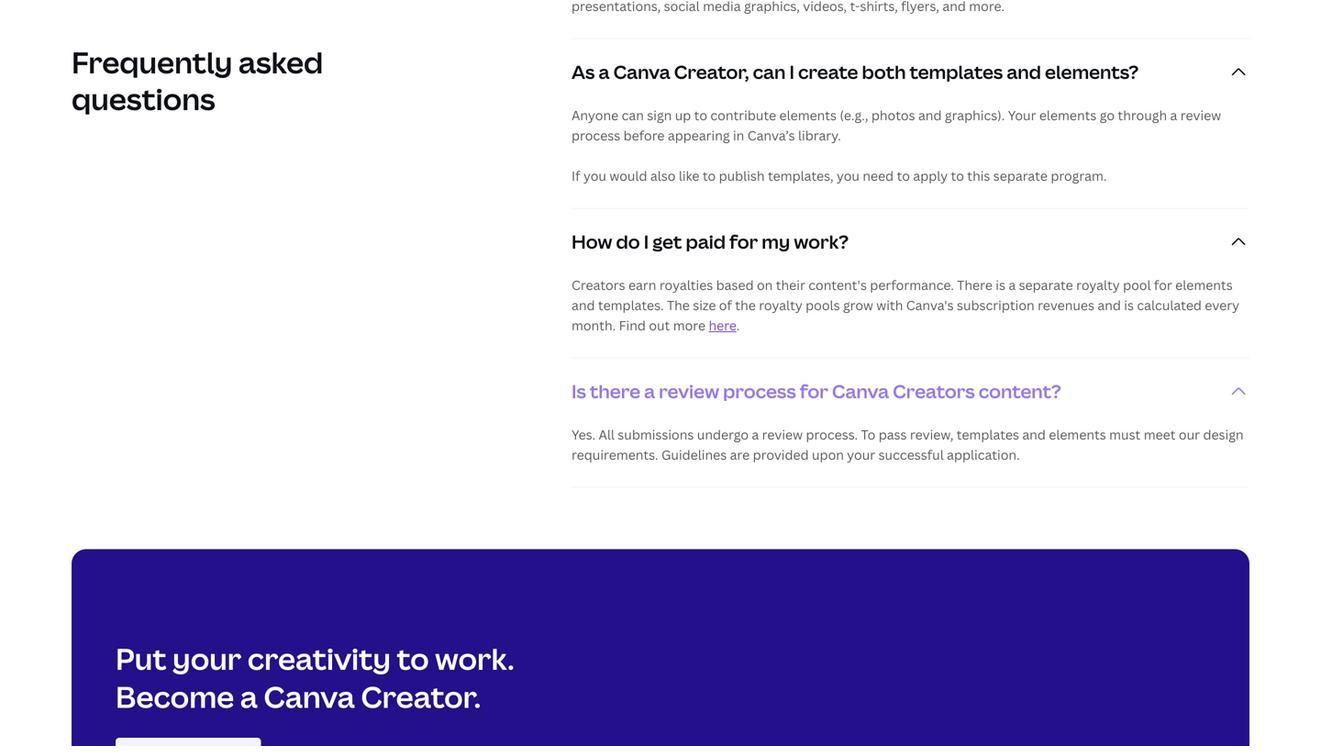 Task type: describe. For each thing, give the bounding box(es) containing it.
performance.
[[870, 276, 954, 294]]

0 horizontal spatial i
[[644, 229, 649, 254]]

can inside anyone can sign up to contribute elements (e.g., photos and graphics). your elements go through a review process before appearing in canva's library.
[[622, 107, 644, 124]]

to
[[861, 426, 876, 443]]

library.
[[798, 127, 841, 144]]

to right need
[[897, 167, 910, 185]]

on
[[757, 276, 773, 294]]

a inside 'creators earn royalties based on their content's performance. there is a separate royalty pool for elements and templates. the size of the royalty pools grow with canva's subscription revenues and is calculated every month. find out more'
[[1009, 276, 1016, 294]]

the
[[667, 297, 690, 314]]

(e.g.,
[[840, 107, 869, 124]]

a inside 'as a canva creator, can i create both templates and elements?' dropdown button
[[599, 59, 610, 85]]

as a canva creator, can i create both templates and elements?
[[572, 59, 1139, 85]]

process.
[[806, 426, 858, 443]]

if
[[572, 167, 581, 185]]

their
[[776, 276, 806, 294]]

creators inside dropdown button
[[893, 379, 975, 404]]

process inside dropdown button
[[723, 379, 796, 404]]

review inside yes. all submissions undergo a review process. to pass review, templates and elements must meet our design requirements. guidelines are provided upon your successful application.
[[762, 426, 803, 443]]

my
[[762, 229, 790, 254]]

application.
[[947, 446, 1020, 464]]

how
[[572, 229, 613, 254]]

a inside is there a review process for canva creators content? dropdown button
[[644, 379, 655, 404]]

and inside yes. all submissions undergo a review process. to pass review, templates and elements must meet our design requirements. guidelines are provided upon your successful application.
[[1023, 426, 1046, 443]]

canva's
[[907, 297, 954, 314]]

is there a review process for canva creators content? button
[[572, 359, 1250, 425]]

1 horizontal spatial i
[[790, 59, 795, 85]]

to inside anyone can sign up to contribute elements (e.g., photos and graphics). your elements go through a review process before appearing in canva's library.
[[694, 107, 708, 124]]

to right like
[[703, 167, 716, 185]]

your
[[1008, 107, 1037, 124]]

work?
[[794, 229, 849, 254]]

review inside dropdown button
[[659, 379, 720, 404]]

here link
[[709, 317, 737, 334]]

pass
[[879, 426, 907, 443]]

meet
[[1144, 426, 1176, 443]]

review inside anyone can sign up to contribute elements (e.g., photos and graphics). your elements go through a review process before appearing in canva's library.
[[1181, 107, 1222, 124]]

review,
[[910, 426, 954, 443]]

elements up library.
[[780, 107, 837, 124]]

here
[[709, 317, 737, 334]]

requirements.
[[572, 446, 659, 464]]

yes.
[[572, 426, 596, 443]]

templates,
[[768, 167, 834, 185]]

size
[[693, 297, 716, 314]]

as
[[572, 59, 595, 85]]

there
[[590, 379, 641, 404]]

elements inside yes. all submissions undergo a review process. to pass review, templates and elements must meet our design requirements. guidelines are provided upon your successful application.
[[1049, 426, 1107, 443]]

1 vertical spatial royalty
[[759, 297, 803, 314]]

put your creativity to work. become a canva creator.
[[116, 639, 515, 717]]

and inside dropdown button
[[1007, 59, 1042, 85]]

there
[[958, 276, 993, 294]]

go
[[1100, 107, 1115, 124]]

every
[[1205, 297, 1240, 314]]

as a canva creator, can i create both templates and elements? button
[[572, 39, 1250, 105]]

creator,
[[674, 59, 749, 85]]

for for how do i get paid for my work?
[[730, 229, 758, 254]]

our
[[1179, 426, 1201, 443]]

subscription
[[957, 297, 1035, 314]]

would
[[610, 167, 648, 185]]

earn
[[629, 276, 657, 294]]

.
[[737, 317, 740, 334]]

sign
[[647, 107, 672, 124]]

2 you from the left
[[837, 167, 860, 185]]

creators inside 'creators earn royalties based on their content's performance. there is a separate royalty pool for elements and templates. the size of the royalty pools grow with canva's subscription revenues and is calculated every month. find out more'
[[572, 276, 626, 294]]

graphics).
[[945, 107, 1005, 124]]

can inside dropdown button
[[753, 59, 786, 85]]

become
[[116, 677, 234, 717]]

0 vertical spatial separate
[[994, 167, 1048, 185]]

how do i get paid for my work?
[[572, 229, 849, 254]]

0 horizontal spatial is
[[996, 276, 1006, 294]]

creativity
[[248, 639, 391, 679]]

like
[[679, 167, 700, 185]]

publish
[[719, 167, 765, 185]]

royalties
[[660, 276, 713, 294]]

with
[[877, 297, 903, 314]]

revenues
[[1038, 297, 1095, 314]]

1 you from the left
[[584, 167, 607, 185]]

in
[[733, 127, 745, 144]]

templates inside dropdown button
[[910, 59, 1003, 85]]

1 horizontal spatial royalty
[[1077, 276, 1120, 294]]

all
[[599, 426, 615, 443]]

upon
[[812, 446, 844, 464]]

provided
[[753, 446, 809, 464]]

creator.
[[361, 677, 481, 717]]

2 horizontal spatial canva
[[832, 379, 889, 404]]

through
[[1118, 107, 1168, 124]]



Task type: locate. For each thing, give the bounding box(es) containing it.
2 horizontal spatial for
[[1155, 276, 1173, 294]]

1 horizontal spatial creators
[[893, 379, 975, 404]]

elements inside 'creators earn royalties based on their content's performance. there is a separate royalty pool for elements and templates. the size of the royalty pools grow with canva's subscription revenues and is calculated every month. find out more'
[[1176, 276, 1233, 294]]

you
[[584, 167, 607, 185], [837, 167, 860, 185]]

0 vertical spatial canva
[[614, 59, 671, 85]]

and
[[1007, 59, 1042, 85], [919, 107, 942, 124], [572, 297, 595, 314], [1098, 297, 1121, 314], [1023, 426, 1046, 443]]

paid
[[686, 229, 726, 254]]

pool
[[1123, 276, 1151, 294]]

is up subscription
[[996, 276, 1006, 294]]

of
[[719, 297, 732, 314]]

separate right this
[[994, 167, 1048, 185]]

2 vertical spatial canva
[[264, 677, 355, 717]]

more
[[673, 317, 706, 334]]

contribute
[[711, 107, 777, 124]]

to right up
[[694, 107, 708, 124]]

is
[[572, 379, 586, 404]]

submissions
[[618, 426, 694, 443]]

process down anyone at the top left of page
[[572, 127, 621, 144]]

grow
[[843, 297, 874, 314]]

0 horizontal spatial can
[[622, 107, 644, 124]]

0 horizontal spatial review
[[659, 379, 720, 404]]

elements?
[[1045, 59, 1139, 85]]

you left need
[[837, 167, 860, 185]]

a right there
[[644, 379, 655, 404]]

is
[[996, 276, 1006, 294], [1125, 297, 1134, 314]]

1 horizontal spatial process
[[723, 379, 796, 404]]

for for is there a review process for canva creators content?
[[800, 379, 829, 404]]

elements left must
[[1049, 426, 1107, 443]]

process up undergo
[[723, 379, 796, 404]]

put
[[116, 639, 167, 679]]

your right put at the left bottom of the page
[[173, 639, 242, 679]]

review up submissions
[[659, 379, 720, 404]]

program.
[[1051, 167, 1107, 185]]

to left this
[[951, 167, 965, 185]]

for up process.
[[800, 379, 829, 404]]

0 vertical spatial review
[[1181, 107, 1222, 124]]

up
[[675, 107, 691, 124]]

0 vertical spatial your
[[847, 446, 876, 464]]

review right through at the right top
[[1181, 107, 1222, 124]]

content's
[[809, 276, 867, 294]]

1 vertical spatial process
[[723, 379, 796, 404]]

0 horizontal spatial royalty
[[759, 297, 803, 314]]

you right if
[[584, 167, 607, 185]]

out
[[649, 317, 670, 334]]

for inside 'creators earn royalties based on their content's performance. there is a separate royalty pool for elements and templates. the size of the royalty pools grow with canva's subscription revenues and is calculated every month. find out more'
[[1155, 276, 1173, 294]]

based
[[717, 276, 754, 294]]

canva's
[[748, 127, 795, 144]]

your
[[847, 446, 876, 464], [173, 639, 242, 679]]

to
[[694, 107, 708, 124], [703, 167, 716, 185], [897, 167, 910, 185], [951, 167, 965, 185], [397, 639, 429, 679]]

anyone can sign up to contribute elements (e.g., photos and graphics). your elements go through a review process before appearing in canva's library.
[[572, 107, 1222, 144]]

1 horizontal spatial you
[[837, 167, 860, 185]]

appearing
[[668, 127, 730, 144]]

your inside yes. all submissions undergo a review process. to pass review, templates and elements must meet our design requirements. guidelines are provided upon your successful application.
[[847, 446, 876, 464]]

2 vertical spatial review
[[762, 426, 803, 443]]

templates.
[[598, 297, 664, 314]]

yes. all submissions undergo a review process. to pass review, templates and elements must meet our design requirements. guidelines are provided upon your successful application.
[[572, 426, 1244, 464]]

i
[[790, 59, 795, 85], [644, 229, 649, 254]]

1 horizontal spatial your
[[847, 446, 876, 464]]

questions
[[72, 79, 215, 119]]

month.
[[572, 317, 616, 334]]

0 vertical spatial process
[[572, 127, 621, 144]]

creators earn royalties based on their content's performance. there is a separate royalty pool for elements and templates. the size of the royalty pools grow with canva's subscription revenues and is calculated every month. find out more
[[572, 276, 1240, 334]]

for left my on the top of the page
[[730, 229, 758, 254]]

process inside anyone can sign up to contribute elements (e.g., photos and graphics). your elements go through a review process before appearing in canva's library.
[[572, 127, 621, 144]]

find
[[619, 317, 646, 334]]

1 horizontal spatial for
[[800, 379, 829, 404]]

how do i get paid for my work? button
[[572, 209, 1250, 275]]

calculated
[[1137, 297, 1202, 314]]

0 horizontal spatial canva
[[264, 677, 355, 717]]

templates up the graphics).
[[910, 59, 1003, 85]]

a up provided
[[752, 426, 759, 443]]

asked
[[239, 42, 323, 82]]

elements left go
[[1040, 107, 1097, 124]]

0 vertical spatial for
[[730, 229, 758, 254]]

need
[[863, 167, 894, 185]]

1 vertical spatial separate
[[1019, 276, 1074, 294]]

elements up every
[[1176, 276, 1233, 294]]

get
[[653, 229, 682, 254]]

1 vertical spatial your
[[173, 639, 242, 679]]

and up month.
[[572, 297, 595, 314]]

0 horizontal spatial you
[[584, 167, 607, 185]]

1 vertical spatial can
[[622, 107, 644, 124]]

a
[[599, 59, 610, 85], [1171, 107, 1178, 124], [1009, 276, 1016, 294], [644, 379, 655, 404], [752, 426, 759, 443], [240, 677, 258, 717]]

canva inside put your creativity to work. become a canva creator.
[[264, 677, 355, 717]]

content?
[[979, 379, 1062, 404]]

1 horizontal spatial review
[[762, 426, 803, 443]]

and up your
[[1007, 59, 1042, 85]]

process
[[572, 127, 621, 144], [723, 379, 796, 404]]

must
[[1110, 426, 1141, 443]]

apply
[[914, 167, 948, 185]]

both
[[862, 59, 906, 85]]

frequently
[[72, 42, 233, 82]]

1 vertical spatial templates
[[957, 426, 1020, 443]]

a right through at the right top
[[1171, 107, 1178, 124]]

templates
[[910, 59, 1003, 85], [957, 426, 1020, 443]]

creators
[[572, 276, 626, 294], [893, 379, 975, 404]]

0 vertical spatial templates
[[910, 59, 1003, 85]]

to left work.
[[397, 639, 429, 679]]

review up provided
[[762, 426, 803, 443]]

also
[[651, 167, 676, 185]]

pools
[[806, 297, 840, 314]]

review
[[1181, 107, 1222, 124], [659, 379, 720, 404], [762, 426, 803, 443]]

successful
[[879, 446, 944, 464]]

royalty down their
[[759, 297, 803, 314]]

guidelines
[[662, 446, 727, 464]]

0 vertical spatial creators
[[572, 276, 626, 294]]

can up the contribute on the right of page
[[753, 59, 786, 85]]

a up subscription
[[1009, 276, 1016, 294]]

2 vertical spatial for
[[800, 379, 829, 404]]

do
[[616, 229, 640, 254]]

can
[[753, 59, 786, 85], [622, 107, 644, 124]]

royalty
[[1077, 276, 1120, 294], [759, 297, 803, 314]]

is down pool
[[1125, 297, 1134, 314]]

1 horizontal spatial can
[[753, 59, 786, 85]]

here .
[[709, 317, 740, 334]]

your inside put your creativity to work. become a canva creator.
[[173, 639, 242, 679]]

work.
[[435, 639, 515, 679]]

royalty up revenues
[[1077, 276, 1120, 294]]

before
[[624, 127, 665, 144]]

1 vertical spatial creators
[[893, 379, 975, 404]]

2 horizontal spatial review
[[1181, 107, 1222, 124]]

templates inside yes. all submissions undergo a review process. to pass review, templates and elements must meet our design requirements. guidelines are provided upon your successful application.
[[957, 426, 1020, 443]]

design
[[1204, 426, 1244, 443]]

for up calculated
[[1155, 276, 1173, 294]]

1 horizontal spatial is
[[1125, 297, 1134, 314]]

the
[[735, 297, 756, 314]]

is there a review process for canva creators content?
[[572, 379, 1062, 404]]

separate inside 'creators earn royalties based on their content's performance. there is a separate royalty pool for elements and templates. the size of the royalty pools grow with canva's subscription revenues and is calculated every month. find out more'
[[1019, 276, 1074, 294]]

1 vertical spatial review
[[659, 379, 720, 404]]

create
[[798, 59, 859, 85]]

1 vertical spatial for
[[1155, 276, 1173, 294]]

a right as
[[599, 59, 610, 85]]

1 vertical spatial is
[[1125, 297, 1134, 314]]

your down to on the bottom
[[847, 446, 876, 464]]

separate
[[994, 167, 1048, 185], [1019, 276, 1074, 294]]

creators up review,
[[893, 379, 975, 404]]

0 vertical spatial can
[[753, 59, 786, 85]]

creators up templates. in the top of the page
[[572, 276, 626, 294]]

0 vertical spatial i
[[790, 59, 795, 85]]

and right revenues
[[1098, 297, 1121, 314]]

photos
[[872, 107, 916, 124]]

can up before
[[622, 107, 644, 124]]

a inside anyone can sign up to contribute elements (e.g., photos and graphics). your elements go through a review process before appearing in canva's library.
[[1171, 107, 1178, 124]]

0 horizontal spatial process
[[572, 127, 621, 144]]

0 horizontal spatial creators
[[572, 276, 626, 294]]

frequently asked questions
[[72, 42, 323, 119]]

i right do at the left top of page
[[644, 229, 649, 254]]

a inside yes. all submissions undergo a review process. to pass review, templates and elements must meet our design requirements. guidelines are provided upon your successful application.
[[752, 426, 759, 443]]

0 vertical spatial is
[[996, 276, 1006, 294]]

and right photos on the right top of the page
[[919, 107, 942, 124]]

a inside put your creativity to work. become a canva creator.
[[240, 677, 258, 717]]

if you would also like to publish templates, you need to apply to this separate program.
[[572, 167, 1107, 185]]

0 horizontal spatial for
[[730, 229, 758, 254]]

0 vertical spatial royalty
[[1077, 276, 1120, 294]]

undergo
[[697, 426, 749, 443]]

1 vertical spatial i
[[644, 229, 649, 254]]

this
[[968, 167, 991, 185]]

1 horizontal spatial canva
[[614, 59, 671, 85]]

to inside put your creativity to work. become a canva creator.
[[397, 639, 429, 679]]

are
[[730, 446, 750, 464]]

and down content?
[[1023, 426, 1046, 443]]

and inside anyone can sign up to contribute elements (e.g., photos and graphics). your elements go through a review process before appearing in canva's library.
[[919, 107, 942, 124]]

templates up the 'application.'
[[957, 426, 1020, 443]]

i left create
[[790, 59, 795, 85]]

1 vertical spatial canva
[[832, 379, 889, 404]]

0 horizontal spatial your
[[173, 639, 242, 679]]

separate up revenues
[[1019, 276, 1074, 294]]

a right become
[[240, 677, 258, 717]]



Task type: vqa. For each thing, say whether or not it's contained in the screenshot.
royalty to the top
yes



